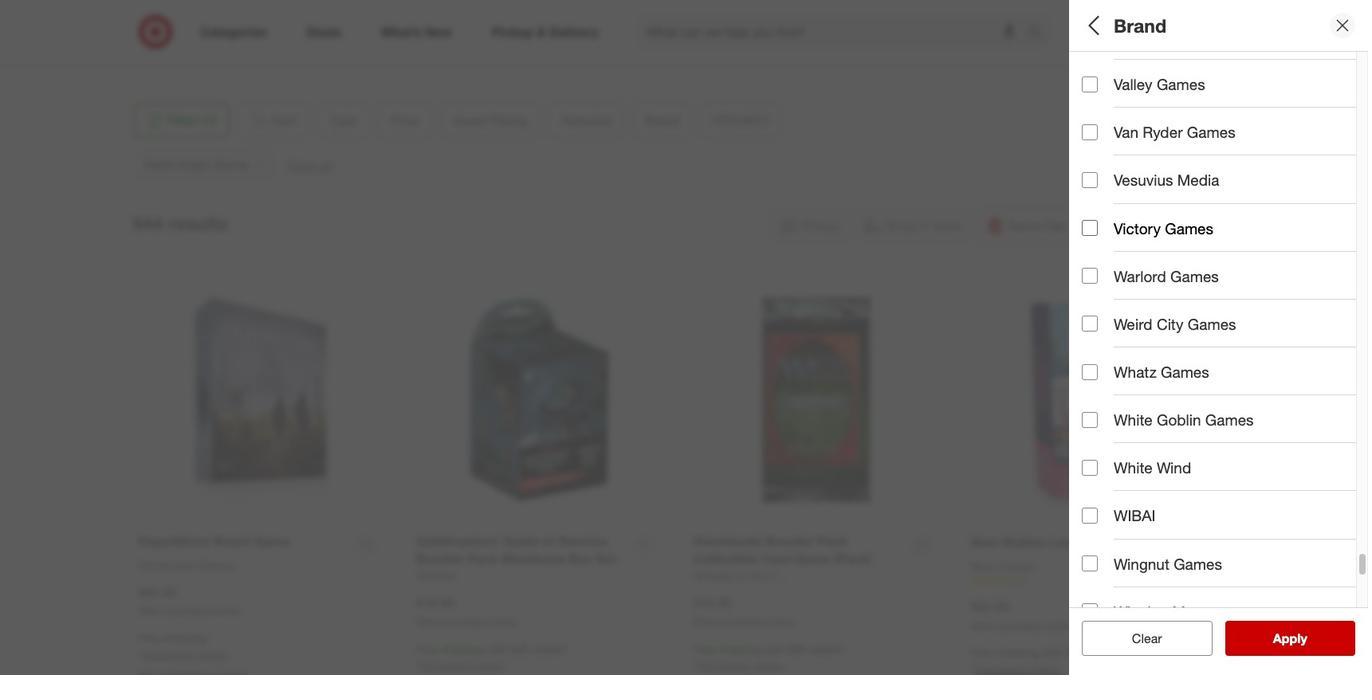 Task type: describe. For each thing, give the bounding box(es) containing it.
trading
[[1283, 83, 1319, 97]]

clear for clear
[[1132, 631, 1163, 647]]

brand for brand 0-hr art & technology; 25th century games; 2f-spiele; 2
[[1082, 286, 1126, 304]]

exclusions for $15.95
[[698, 659, 751, 673]]

ryder
[[1143, 123, 1183, 141]]

apply
[[1274, 631, 1308, 647]]

Whatz Games checkbox
[[1082, 364, 1098, 380]]

search button
[[1021, 14, 1059, 53]]

type board games; card games; collectible trading cards; ga
[[1082, 63, 1369, 97]]

weird
[[1114, 315, 1153, 333]]

2
[[1363, 307, 1369, 320]]

Vesuvius Media checkbox
[[1082, 172, 1098, 188]]

White Goblin Games checkbox
[[1082, 412, 1098, 428]]

wind
[[1157, 459, 1192, 477]]

ga
[[1358, 83, 1369, 97]]

all filters
[[1082, 14, 1159, 36]]

with for $20.99
[[1042, 646, 1063, 660]]

free shipping with $35 orders* * exclusions apply. for $18.99
[[416, 643, 568, 673]]

brand for brand
[[1114, 14, 1167, 36]]

goblin
[[1157, 411, 1202, 429]]

guest rating button
[[1082, 163, 1369, 219]]

include
[[1114, 401, 1164, 420]]

search
[[1021, 25, 1059, 41]]

white goblin games
[[1114, 411, 1254, 429]]

$20.99 when purchased online
[[971, 599, 1073, 632]]

drive
[[258, 13, 283, 27]]

$20.99
[[971, 599, 1010, 615]]

spiele;
[[1326, 307, 1360, 320]]

when for $84.95
[[139, 606, 164, 618]]

fitchburg
[[146, 29, 192, 43]]

technology;
[[1136, 307, 1196, 320]]

guest rating
[[1082, 180, 1176, 198]]

purchased for $20.99
[[999, 620, 1044, 632]]

purchased for $18.99
[[444, 617, 489, 629]]

online for $84.95
[[214, 606, 240, 618]]

price
[[1082, 119, 1120, 137]]

exclusions for $18.99
[[420, 659, 474, 673]]

Weird City Games checkbox
[[1082, 316, 1098, 332]]

free shipping with $35 orders* * exclusions apply. for $15.95
[[694, 643, 846, 673]]

$15.95 when purchased online
[[694, 595, 795, 629]]

all
[[1158, 631, 1171, 647]]

free shipping with $35 orders*
[[971, 646, 1123, 660]]

Victory Games checkbox
[[1082, 220, 1098, 236]]

see results button
[[1225, 621, 1356, 656]]

0 horizontal spatial exclusions apply. button
[[143, 648, 229, 664]]

with for $15.95
[[765, 643, 786, 656]]

2f-
[[1309, 307, 1326, 320]]

$84.95
[[139, 584, 177, 600]]

victory games
[[1114, 219, 1214, 237]]

$35 for $20.99
[[1066, 646, 1084, 660]]

exclusions apply. button for $18.99
[[420, 659, 507, 675]]

Winning Moves checkbox
[[1082, 604, 1098, 620]]

all
[[1082, 14, 1104, 36]]

shipping inside free shipping * * exclusions apply.
[[164, 632, 207, 645]]

25th
[[1199, 307, 1221, 320]]

board
[[1082, 83, 1113, 97]]

fpo/apo button
[[1082, 331, 1369, 387]]

free for $18.99
[[416, 643, 438, 656]]

free inside free shipping * * exclusions apply.
[[139, 632, 161, 645]]

when for $18.99
[[416, 617, 441, 629]]

filters
[[1109, 14, 1159, 36]]

winning moves
[[1114, 603, 1217, 621]]

$50
[[1260, 139, 1277, 153]]

type
[[1082, 63, 1116, 81]]

online for $20.99
[[1047, 620, 1073, 632]]

* down $18.99
[[416, 659, 420, 673]]

clear for clear all
[[1124, 631, 1155, 647]]

clear all button
[[1082, 621, 1213, 656]]

commerce
[[173, 13, 229, 27]]

$18.99
[[416, 595, 455, 611]]

2835
[[146, 13, 170, 27]]

wingnut games
[[1114, 555, 1223, 573]]

$18.99 when purchased online
[[416, 595, 518, 629]]

us
[[146, 45, 161, 59]]

53719
[[214, 29, 246, 43]]

featured
[[1082, 230, 1146, 249]]

$15;
[[1113, 139, 1134, 153]]

&
[[1126, 307, 1133, 320]]

$84.95 when purchased online
[[139, 584, 240, 618]]

,
[[192, 29, 195, 43]]

guest
[[1082, 180, 1125, 198]]

white for white wind
[[1114, 459, 1153, 477]]

$25
[[1198, 139, 1216, 153]]

$50;
[[1235, 139, 1256, 153]]

$35 for $15.95
[[789, 643, 807, 656]]

* down $84.95 when purchased online at bottom left
[[207, 632, 211, 645]]

online for $18.99
[[492, 617, 518, 629]]

collectible
[[1227, 83, 1280, 97]]

0-
[[1082, 307, 1093, 320]]

see
[[1257, 631, 1280, 647]]

stock
[[1211, 401, 1248, 420]]

of
[[1194, 401, 1207, 420]]

exclusions inside free shipping * * exclusions apply.
[[143, 649, 196, 662]]

944
[[133, 212, 163, 235]]

online for $15.95
[[770, 617, 795, 629]]

Wingnut Games checkbox
[[1082, 556, 1098, 572]]

2835 commerce park drive fitchburg , wi 53719 us
[[146, 13, 283, 59]]

valley
[[1114, 75, 1153, 93]]

vesuvius media
[[1114, 171, 1220, 189]]

$35 for $18.99
[[511, 643, 529, 656]]

brand dialog
[[1070, 0, 1369, 676]]

white wind
[[1114, 459, 1192, 477]]



Task type: locate. For each thing, give the bounding box(es) containing it.
games
[[1157, 75, 1206, 93], [1187, 123, 1236, 141], [1165, 219, 1214, 237], [1171, 267, 1219, 285], [1188, 315, 1237, 333], [1161, 363, 1210, 381], [1206, 411, 1254, 429], [1174, 555, 1223, 573]]

brand inside brand 0-hr art & technology; 25th century games; 2f-spiele; 2
[[1082, 286, 1126, 304]]

1 horizontal spatial apply.
[[477, 659, 507, 673]]

free down $20.99
[[971, 646, 994, 660]]

when down $20.99
[[971, 620, 996, 632]]

van
[[1114, 123, 1139, 141]]

when
[[139, 606, 164, 618], [416, 617, 441, 629], [694, 617, 719, 629], [971, 620, 996, 632]]

0 horizontal spatial games;
[[1116, 83, 1155, 97]]

online inside $84.95 when purchased online
[[214, 606, 240, 618]]

2 horizontal spatial exclusions
[[698, 659, 751, 673]]

games; left card
[[1116, 83, 1155, 97]]

purchased for $84.95
[[166, 606, 212, 618]]

when inside $20.99 when purchased online
[[971, 620, 996, 632]]

0 vertical spatial white
[[1114, 411, 1153, 429]]

wingnut
[[1114, 555, 1170, 573]]

2 horizontal spatial orders*
[[1087, 646, 1123, 660]]

free for $20.99
[[971, 646, 994, 660]]

exclusions down the $18.99 when purchased online on the left of page
[[420, 659, 474, 673]]

when for $20.99
[[971, 620, 996, 632]]

orders* for $15.95
[[810, 643, 846, 656]]

purchased inside the $18.99 when purchased online
[[444, 617, 489, 629]]

rating
[[1129, 180, 1176, 198]]

exclusions apply. button down $15.95 when purchased online
[[698, 659, 784, 675]]

when down $18.99
[[416, 617, 441, 629]]

white for white goblin games
[[1114, 411, 1153, 429]]

online
[[214, 606, 240, 618], [492, 617, 518, 629], [770, 617, 795, 629], [1047, 620, 1073, 632]]

apply. down the $18.99 when purchased online on the left of page
[[477, 659, 507, 673]]

0 horizontal spatial free shipping with $35 orders* * exclusions apply.
[[416, 643, 568, 673]]

brand 0-hr art & technology; 25th century games; 2f-spiele; 2
[[1082, 286, 1369, 320]]

media
[[1178, 171, 1220, 189]]

* down '$84.95'
[[139, 649, 143, 662]]

games; right card
[[1185, 83, 1224, 97]]

Include out of stock checkbox
[[1082, 402, 1098, 418]]

games; left 2f-
[[1267, 307, 1306, 320]]

What can we help you find? suggestions appear below search field
[[638, 14, 1032, 49]]

out
[[1168, 401, 1190, 420]]

with
[[487, 643, 508, 656], [765, 643, 786, 656], [1042, 646, 1063, 660]]

2 white from the top
[[1114, 459, 1153, 477]]

1 clear from the left
[[1124, 631, 1155, 647]]

city
[[1157, 315, 1184, 333]]

free down $18.99
[[416, 643, 438, 656]]

2 horizontal spatial $35
[[1066, 646, 1084, 660]]

exclusions
[[143, 649, 196, 662], [420, 659, 474, 673], [698, 659, 751, 673]]

apply button
[[1225, 621, 1356, 656]]

1 vertical spatial white
[[1114, 459, 1153, 477]]

$100;
[[1297, 139, 1324, 153]]

whatz
[[1114, 363, 1157, 381]]

orders* for $20.99
[[1087, 646, 1123, 660]]

1 vertical spatial brand
[[1082, 286, 1126, 304]]

with down $20.99 when purchased online
[[1042, 646, 1063, 660]]

winning
[[1114, 603, 1169, 621]]

1 horizontal spatial with
[[765, 643, 786, 656]]

$15.95
[[694, 595, 732, 611]]

results right '944'
[[168, 212, 228, 235]]

apply. down $15.95 when purchased online
[[754, 659, 784, 673]]

free shipping with $35 orders* * exclusions apply. down the $18.99 when purchased online on the left of page
[[416, 643, 568, 673]]

games; inside brand 0-hr art & technology; 25th century games; 2f-spiele; 2
[[1267, 307, 1306, 320]]

clear inside button
[[1132, 631, 1163, 647]]

0 vertical spatial results
[[168, 212, 228, 235]]

clear inside "button"
[[1124, 631, 1155, 647]]

when inside $15.95 when purchased online
[[694, 617, 719, 629]]

2 free shipping with $35 orders* * exclusions apply. from the left
[[694, 643, 846, 673]]

2 clear from the left
[[1132, 631, 1163, 647]]

victory
[[1114, 219, 1161, 237]]

WIBAI checkbox
[[1082, 508, 1098, 524]]

1
[[1021, 576, 1026, 587]]

apply.
[[199, 649, 229, 662], [477, 659, 507, 673], [754, 659, 784, 673]]

apply. for $18.99
[[477, 659, 507, 673]]

shipping down $20.99 when purchased online
[[997, 646, 1039, 660]]

Valley Games checkbox
[[1082, 76, 1098, 92]]

purchased down $15.95
[[721, 617, 767, 629]]

1 horizontal spatial exclusions
[[420, 659, 474, 673]]

$100
[[1327, 139, 1351, 153]]

shipping
[[164, 632, 207, 645], [442, 643, 484, 656], [719, 643, 762, 656], [997, 646, 1039, 660]]

1 horizontal spatial orders*
[[810, 643, 846, 656]]

clear
[[1124, 631, 1155, 647], [1132, 631, 1163, 647]]

1 white from the top
[[1114, 411, 1153, 429]]

purchased inside $84.95 when purchased online
[[166, 606, 212, 618]]

apply. down $84.95 when purchased online at bottom left
[[199, 649, 229, 662]]

1 horizontal spatial games;
[[1185, 83, 1224, 97]]

exclusions apply. button down $84.95 when purchased online at bottom left
[[143, 648, 229, 664]]

free shipping with $35 orders* * exclusions apply.
[[416, 643, 568, 673], [694, 643, 846, 673]]

2 horizontal spatial exclusions apply. button
[[698, 659, 784, 675]]

clear all
[[1124, 631, 1171, 647]]

free
[[139, 632, 161, 645], [416, 643, 438, 656], [694, 643, 716, 656], [971, 646, 994, 660]]

results right see
[[1283, 631, 1325, 647]]

when down $15.95
[[694, 617, 719, 629]]

shipping for $18.99
[[442, 643, 484, 656]]

white left wind
[[1114, 459, 1153, 477]]

1 horizontal spatial results
[[1283, 631, 1325, 647]]

purchased inside $20.99 when purchased online
[[999, 620, 1044, 632]]

when down '$84.95'
[[139, 606, 164, 618]]

orders* for $18.99
[[532, 643, 568, 656]]

century
[[1224, 307, 1264, 320]]

white right white goblin games option
[[1114, 411, 1153, 429]]

when inside the $18.99 when purchased online
[[416, 617, 441, 629]]

944 results
[[133, 212, 228, 235]]

warlord
[[1114, 267, 1167, 285]]

when for $15.95
[[694, 617, 719, 629]]

results for see results
[[1283, 631, 1325, 647]]

moves
[[1173, 603, 1217, 621]]

featured button
[[1082, 219, 1369, 275]]

free for $15.95
[[694, 643, 716, 656]]

exclusions apply. button for $15.95
[[698, 659, 784, 675]]

1 horizontal spatial exclusions apply. button
[[420, 659, 507, 675]]

purchased
[[166, 606, 212, 618], [444, 617, 489, 629], [721, 617, 767, 629], [999, 620, 1044, 632]]

1 vertical spatial results
[[1283, 631, 1325, 647]]

wi
[[198, 29, 211, 43]]

$25;
[[1174, 139, 1195, 153]]

exclusions apply. button down the $18.99 when purchased online on the left of page
[[420, 659, 507, 675]]

Van Ryder Games checkbox
[[1082, 124, 1098, 140]]

free down $15.95
[[694, 643, 716, 656]]

results
[[168, 212, 228, 235], [1283, 631, 1325, 647]]

online inside $15.95 when purchased online
[[770, 617, 795, 629]]

1 link
[[971, 575, 1218, 588]]

valley games
[[1114, 75, 1206, 93]]

purchased down $20.99
[[999, 620, 1044, 632]]

shipping down the $18.99 when purchased online on the left of page
[[442, 643, 484, 656]]

art
[[1108, 307, 1123, 320]]

$35
[[511, 643, 529, 656], [789, 643, 807, 656], [1066, 646, 1084, 660]]

2 horizontal spatial with
[[1042, 646, 1063, 660]]

fpo/apo
[[1082, 347, 1151, 366]]

free down '$84.95'
[[139, 632, 161, 645]]

apply. for $15.95
[[754, 659, 784, 673]]

free shipping * * exclusions apply.
[[139, 632, 229, 662]]

when inside $84.95 when purchased online
[[139, 606, 164, 618]]

2 horizontal spatial apply.
[[754, 659, 784, 673]]

all filters dialog
[[1070, 0, 1369, 676]]

0 horizontal spatial $35
[[511, 643, 529, 656]]

van ryder games
[[1114, 123, 1236, 141]]

$0
[[1082, 139, 1094, 153]]

brand right 'all'
[[1114, 14, 1167, 36]]

clear down winning
[[1132, 631, 1163, 647]]

warlord games
[[1114, 267, 1219, 285]]

1 free shipping with $35 orders* * exclusions apply. from the left
[[416, 643, 568, 673]]

online inside $20.99 when purchased online
[[1047, 620, 1073, 632]]

$35 down $15.95 when purchased online
[[789, 643, 807, 656]]

weird city games
[[1114, 315, 1237, 333]]

0 vertical spatial brand
[[1114, 14, 1167, 36]]

shipping down $15.95 when purchased online
[[719, 643, 762, 656]]

brand inside dialog
[[1114, 14, 1167, 36]]

0 horizontal spatial apply.
[[199, 649, 229, 662]]

results inside see results button
[[1283, 631, 1325, 647]]

shipping for $20.99
[[997, 646, 1039, 660]]

purchased for $15.95
[[721, 617, 767, 629]]

0 horizontal spatial with
[[487, 643, 508, 656]]

1 horizontal spatial free shipping with $35 orders* * exclusions apply.
[[694, 643, 846, 673]]

card
[[1158, 83, 1182, 97]]

purchased inside $15.95 when purchased online
[[721, 617, 767, 629]]

purchased down $18.99
[[444, 617, 489, 629]]

brand up hr
[[1082, 286, 1126, 304]]

Warlord Games checkbox
[[1082, 268, 1098, 284]]

online inside the $18.99 when purchased online
[[492, 617, 518, 629]]

apply. inside free shipping * * exclusions apply.
[[199, 649, 229, 662]]

$35 down the $18.99 when purchased online on the left of page
[[511, 643, 529, 656]]

clear button
[[1082, 621, 1213, 656]]

brand
[[1114, 14, 1167, 36], [1082, 286, 1126, 304]]

hr
[[1093, 307, 1105, 320]]

with down the $18.99 when purchased online on the left of page
[[487, 643, 508, 656]]

purchased up free shipping * * exclusions apply.
[[166, 606, 212, 618]]

0 horizontal spatial orders*
[[532, 643, 568, 656]]

shipping for $15.95
[[719, 643, 762, 656]]

results for 944 results
[[168, 212, 228, 235]]

with down $15.95 when purchased online
[[765, 643, 786, 656]]

see results
[[1257, 631, 1325, 647]]

1 horizontal spatial $35
[[789, 643, 807, 656]]

cards;
[[1322, 83, 1355, 97]]

clear left all
[[1124, 631, 1155, 647]]

$15
[[1137, 139, 1155, 153]]

with for $18.99
[[487, 643, 508, 656]]

vesuvius
[[1114, 171, 1174, 189]]

whatz games
[[1114, 363, 1210, 381]]

park
[[232, 13, 255, 27]]

2 horizontal spatial games;
[[1267, 307, 1306, 320]]

free shipping with $35 orders* * exclusions apply. down $15.95 when purchased online
[[694, 643, 846, 673]]

White Wind checkbox
[[1082, 460, 1098, 476]]

0 horizontal spatial results
[[168, 212, 228, 235]]

price $0  –  $15; $15  –  $25; $25  –  $50; $50  –  $100; $100  –  
[[1082, 119, 1369, 153]]

* down $15.95
[[694, 659, 698, 673]]

exclusions down $84.95 when purchased online at bottom left
[[143, 649, 196, 662]]

0 horizontal spatial exclusions
[[143, 649, 196, 662]]

$35 down winning moves checkbox
[[1066, 646, 1084, 660]]

shipping down $84.95 when purchased online at bottom left
[[164, 632, 207, 645]]

exclusions down $15.95 when purchased online
[[698, 659, 751, 673]]



Task type: vqa. For each thing, say whether or not it's contained in the screenshot.
See results's results
yes



